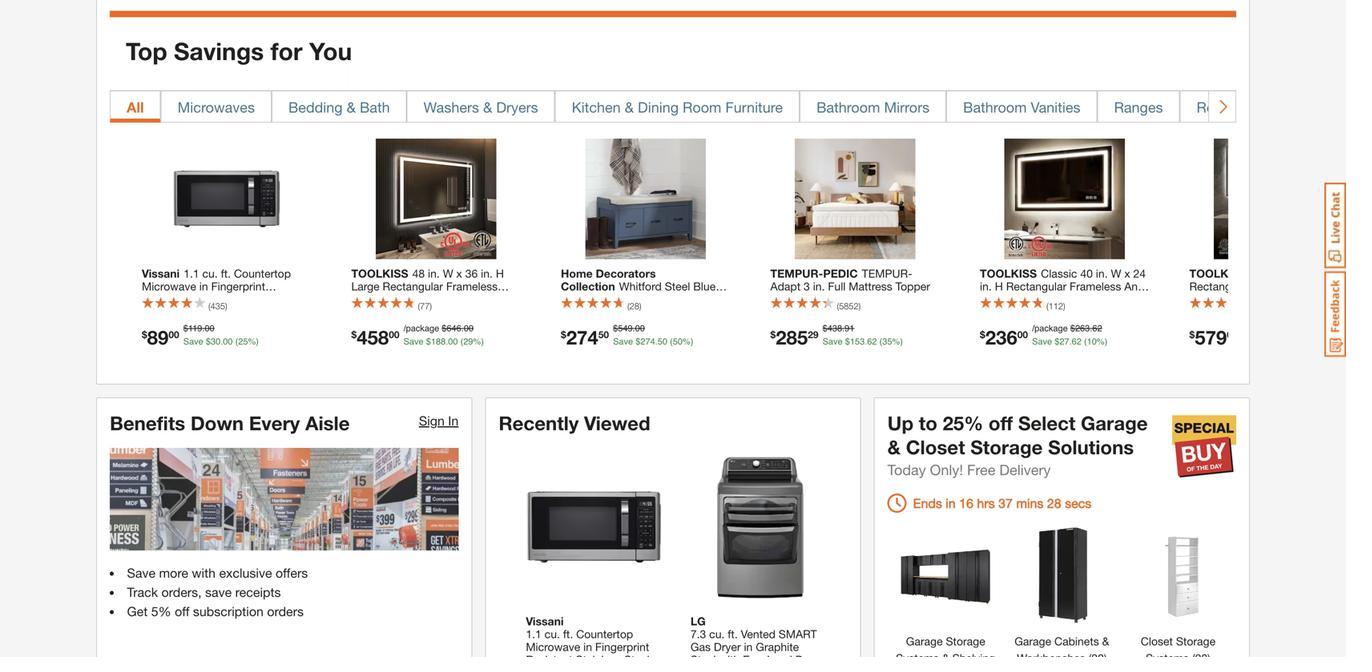 Task type: describe. For each thing, give the bounding box(es) containing it.
646
[[447, 323, 461, 333]]

tempur- adapt 3 in. full mattress topper
[[771, 267, 930, 293]]

/package for 236
[[1032, 323, 1068, 333]]

secs
[[1065, 496, 1092, 511]]

%) for 285
[[892, 337, 903, 347]]

shelving
[[953, 652, 996, 657]]

w
[[1111, 267, 1122, 280]]

29 inside $ 285 29 $ 438 . 91 save $ 153 . 62 ( 35 %)
[[808, 329, 819, 340]]

hrs
[[977, 496, 995, 511]]

0 horizontal spatial 274
[[566, 326, 598, 349]]

closet storage systems
[[1141, 635, 1216, 657]]

%) inside $ 236 00 /package $ 263 . 62 save $ 27 . 62 ( 10 %)
[[1097, 337, 1108, 347]]

solutions
[[1048, 436, 1134, 459]]

48 in. w x 36 in. h large rectangular frameless led light anti-fog wall bathroom vanity mirror super bright image
[[376, 139, 496, 259]]

microwave inside 1.1 cu. ft. countertop microwave in fingerprint resistant stainless steel
[[142, 280, 196, 293]]

off inside "save more with exclusive offers track orders, save receipts get 5% off subscription orders"
[[175, 604, 189, 619]]

toolkiss link for 60 in. w x 36 in. h rectangular frameless led light anti-fog wall bathroom vanity mirror front light super bright image
[[1190, 267, 1346, 319]]

live chat image
[[1325, 183, 1346, 268]]

today only!
[[888, 461, 963, 479]]

recently
[[499, 412, 579, 434]]

1.1 cu. ft. countertop microwave in fingerprint resistant stainless steel image for "48 in. w x 36 in. h large rectangular frameless led light anti-fog wall bathroom vanity mirror super bright" image
[[166, 139, 287, 259]]

recently viewed
[[499, 412, 650, 434]]

sign in
[[419, 413, 459, 428]]

with inside "save more with exclusive offers track orders, save receipts get 5% off subscription orders"
[[192, 565, 216, 581]]

( inside $ 285 29 $ 438 . 91 save $ 153 . 62 ( 35 %)
[[880, 337, 883, 347]]

washers
[[424, 99, 479, 116]]

save inside $ 89 00 $ 119 . 00 save $ 30 . 00 ( 25 %)
[[183, 337, 203, 347]]

refrigerators button
[[1180, 91, 1297, 123]]

graphite
[[756, 640, 799, 654]]

236
[[986, 326, 1018, 349]]

1 horizontal spatial 62
[[1072, 337, 1082, 347]]

receipts
[[235, 585, 281, 600]]

decorators
[[596, 267, 656, 280]]

in. inside tempur- adapt 3 in. full mattress topper
[[813, 280, 825, 293]]

select
[[1018, 412, 1076, 434]]

collection
[[561, 280, 615, 293]]

25
[[238, 337, 248, 347]]

mirrors
[[884, 99, 930, 116]]

vanity
[[980, 305, 1010, 319]]

systems for garage
[[896, 652, 939, 657]]

1 horizontal spatial 50
[[658, 337, 668, 347]]

( up 549
[[628, 301, 630, 311]]

$ 458 00 /package $ 646 . 00 save $ 188 . 00 ( 29 %)
[[351, 323, 484, 349]]

track
[[127, 585, 158, 600]]

1 vertical spatial 28
[[1047, 496, 1062, 511]]

save inside "save more with exclusive offers track orders, save receipts get 5% off subscription orders"
[[127, 565, 156, 581]]

garage for garage cabinets & workbenches
[[1015, 635, 1052, 648]]

washers & dryers button
[[407, 91, 555, 123]]

bathroom for bathroom mirrors
[[817, 99, 880, 116]]

garage cabinets & workbenches product image image
[[1012, 526, 1112, 625]]

1 horizontal spatial light
[[1076, 305, 1101, 319]]

toolkiss for toolkiss link related to 60 in. w x 36 in. h rectangular frameless led light anti-fog wall bathroom vanity mirror front light super bright image
[[1190, 267, 1247, 280]]

steel for vissani 1.1 cu. ft. countertop microwave in fingerprint resistant stainless steel
[[624, 653, 650, 657]]

ranges button
[[1098, 91, 1180, 123]]

closet inside the closet storage systems
[[1141, 635, 1173, 648]]

( inside $ 274 50 $ 549 . 00 save $ 274 . 50 ( 50 %)
[[670, 337, 673, 347]]

up to 25% off select garage & closet storage solutions today only! free delivery
[[888, 412, 1148, 479]]

anti-
[[1125, 280, 1149, 293]]

up
[[888, 412, 914, 434]]

1.1 inside 1.1 cu. ft. countertop microwave in fingerprint resistant stainless steel
[[184, 267, 199, 280]]

fog
[[980, 293, 1000, 306]]

00 inside the '$ 579 00'
[[1227, 329, 1238, 340]]

save inside $ 236 00 /package $ 263 . 62 save $ 27 . 62 ( 10 %)
[[1032, 337, 1052, 347]]

( up $ 89 00 $ 119 . 00 save $ 30 . 00 ( 25 %)
[[208, 301, 211, 311]]

0 horizontal spatial 50
[[598, 329, 609, 340]]

ft. inside 1.1 cu. ft. countertop microwave in fingerprint resistant stainless steel
[[221, 267, 231, 280]]

countertop inside 1.1 cu. ft. countertop microwave in fingerprint resistant stainless steel
[[234, 267, 291, 280]]

steel inside 1.1 cu. ft. countertop microwave in fingerprint resistant stainless steel
[[240, 293, 265, 306]]

benefits
[[110, 412, 185, 434]]

tempur-adapt 3 in. full mattress topper image
[[795, 139, 916, 259]]

for
[[271, 37, 303, 65]]

30
[[211, 337, 221, 347]]

27
[[1060, 337, 1070, 347]]

1 horizontal spatial 274
[[641, 337, 655, 347]]

gas
[[691, 640, 711, 654]]

save inside "$ 458 00 /package $ 646 . 00 save $ 188 . 00 ( 29 %)"
[[404, 337, 424, 347]]

( 112 )
[[1047, 301, 1066, 311]]

dryer
[[714, 640, 741, 654]]

next arrow image
[[1216, 99, 1229, 115]]

home decorators collection
[[561, 267, 656, 293]]

$ inside the '$ 579 00'
[[1190, 329, 1195, 340]]

( 5852 )
[[837, 301, 861, 311]]

classic
[[1041, 267, 1077, 280]]

save
[[205, 585, 232, 600]]

microwave inside the vissani 1.1 cu. ft. countertop microwave in fingerprint resistant stainless steel
[[526, 640, 580, 654]]

whitford steel blue wood entryway bench with cushion and concealed storage (38 in. w x 19 in. h) image
[[585, 139, 706, 259]]

( left wall
[[1047, 301, 1049, 311]]

) for 285
[[859, 301, 861, 311]]

topper
[[896, 280, 930, 293]]

special buy logo image
[[1173, 414, 1237, 479]]

in inside the vissani 1.1 cu. ft. countertop microwave in fingerprint resistant stainless steel
[[584, 640, 592, 654]]

garage storage systems & shelving link
[[892, 526, 1000, 657]]

tempur- for tempur- adapt 3 in. full mattress topper
[[862, 267, 913, 280]]

77
[[420, 301, 430, 311]]

home
[[561, 267, 593, 280]]

vented
[[741, 628, 776, 641]]

( down full
[[837, 301, 839, 311]]

toolkiss for toolkiss link related to "48 in. w x 36 in. h large rectangular frameless led light anti-fog wall bathroom vanity mirror super bright" image
[[351, 267, 408, 280]]

) for 236
[[1064, 301, 1066, 311]]

( up "$ 458 00 /package $ 646 . 00 save $ 188 . 00 ( 29 %)"
[[418, 301, 420, 311]]

89
[[147, 326, 169, 349]]

153
[[850, 337, 865, 347]]

all button
[[110, 91, 161, 123]]

& inside garage storage systems & shelving
[[943, 652, 950, 657]]

closet inside up to 25% off select garage & closet storage solutions today only! free delivery
[[906, 436, 965, 459]]

top savings for you
[[126, 37, 352, 65]]

bathroom inside classic 40 in. w x 24 in. h rectangular frameless anti- fog led light wall bathroom vanity mirror front light
[[1079, 293, 1128, 306]]

) for 458
[[430, 301, 432, 311]]

sign
[[419, 413, 445, 428]]

7.3 cu. ft. vented smart gas dryer in graphite steel with easyload door and sensor dry technology image
[[683, 451, 835, 603]]

microwaves
[[178, 99, 255, 116]]

you
[[309, 37, 352, 65]]

down
[[191, 412, 244, 434]]

bathroom mirrors button
[[800, 91, 947, 123]]

/package for 458
[[404, 323, 439, 333]]

microwaves button
[[161, 91, 272, 123]]

cabinets
[[1055, 635, 1099, 648]]

( inside "$ 458 00 /package $ 646 . 00 save $ 188 . 00 ( 29 %)"
[[460, 337, 463, 347]]

458
[[357, 326, 389, 349]]

ranges
[[1114, 99, 1163, 116]]

( 77 )
[[418, 301, 432, 311]]

( 435 )
[[208, 301, 227, 311]]

kitchen & dining room furniture button
[[555, 91, 800, 123]]

2 toolkiss from the left
[[980, 267, 1037, 280]]

garage inside up to 25% off select garage & closet storage solutions today only! free delivery
[[1081, 412, 1148, 434]]

in inside lg 7.3 cu. ft. vented smart gas dryer in graphite steel with easyload do
[[744, 640, 753, 654]]

435
[[211, 301, 225, 311]]

fingerprint inside 1.1 cu. ft. countertop microwave in fingerprint resistant stainless steel
[[211, 280, 265, 293]]

furniture
[[726, 99, 783, 116]]

37
[[999, 496, 1013, 511]]

orders,
[[161, 585, 202, 600]]



Task type: locate. For each thing, give the bounding box(es) containing it.
1 systems from the left
[[896, 652, 939, 657]]

sign in card banner image
[[110, 448, 459, 551]]

1 vertical spatial closet
[[1141, 635, 1173, 648]]

cu. inside lg 7.3 cu. ft. vented smart gas dryer in graphite steel with easyload do
[[709, 628, 725, 641]]

countertop inside the vissani 1.1 cu. ft. countertop microwave in fingerprint resistant stainless steel
[[576, 628, 633, 641]]

10
[[1087, 337, 1097, 347]]

60 in. w x 36 in. h rectangular frameless led light anti-fog wall bathroom vanity mirror front light super bright image
[[1214, 139, 1335, 259]]

0 horizontal spatial steel
[[240, 293, 265, 306]]

1 vertical spatial microwave
[[526, 640, 580, 654]]

0 horizontal spatial with
[[192, 565, 216, 581]]

ft. for vissani
[[563, 628, 573, 641]]

vanities
[[1031, 99, 1081, 116]]

29 inside "$ 458 00 /package $ 646 . 00 save $ 188 . 00 ( 29 %)"
[[463, 337, 473, 347]]

more
[[159, 565, 188, 581]]

2 horizontal spatial toolkiss
[[1190, 267, 1247, 280]]

0 horizontal spatial tempur-
[[771, 267, 823, 280]]

2 toolkiss link from the left
[[1190, 267, 1346, 319]]

storage for closet storage systems
[[1176, 635, 1216, 648]]

storage for garage storage systems & shelving
[[946, 635, 986, 648]]

easyload
[[743, 653, 793, 657]]

1 toolkiss from the left
[[351, 267, 408, 280]]

1 horizontal spatial ft.
[[563, 628, 573, 641]]

0 vertical spatial stainless
[[192, 293, 237, 306]]

40
[[1081, 267, 1093, 280]]

0 vertical spatial fingerprint
[[211, 280, 265, 293]]

00
[[205, 323, 215, 333], [464, 323, 474, 333], [635, 323, 645, 333], [169, 329, 179, 340], [389, 329, 400, 340], [1018, 329, 1028, 340], [1227, 329, 1238, 340], [223, 337, 233, 347], [448, 337, 458, 347]]

0 horizontal spatial stainless
[[192, 293, 237, 306]]

toolkiss up 458
[[351, 267, 408, 280]]

& left dryers
[[483, 99, 492, 116]]

1 /package from the left
[[404, 323, 439, 333]]

kitchen & dining room furniture
[[572, 99, 783, 116]]

save down 119
[[183, 337, 203, 347]]

vissani inside the vissani 1.1 cu. ft. countertop microwave in fingerprint resistant stainless steel
[[526, 615, 564, 628]]

tempur-
[[771, 267, 823, 280], [862, 267, 913, 280]]

( inside $ 89 00 $ 119 . 00 save $ 30 . 00 ( 25 %)
[[235, 337, 238, 347]]

storage
[[971, 436, 1043, 459], [946, 635, 986, 648], [1176, 635, 1216, 648]]

sign in link
[[419, 413, 459, 428]]

off down the "orders,"
[[175, 604, 189, 619]]

storage down closet storage systems product image
[[1176, 635, 1216, 648]]

save left 188
[[404, 337, 424, 347]]

%) for 89
[[248, 337, 259, 347]]

) for 89
[[225, 301, 227, 311]]

%) inside $ 285 29 $ 438 . 91 save $ 153 . 62 ( 35 %)
[[892, 337, 903, 347]]

2 %) from the left
[[473, 337, 484, 347]]

every
[[249, 412, 300, 434]]

) for 274
[[639, 301, 642, 311]]

0 horizontal spatial vissani
[[142, 267, 180, 280]]

garage up solutions
[[1081, 412, 1148, 434]]

bathroom inside button
[[817, 99, 880, 116]]

0 horizontal spatial off
[[175, 604, 189, 619]]

62 inside $ 285 29 $ 438 . 91 save $ 153 . 62 ( 35 %)
[[867, 337, 877, 347]]

0 vertical spatial resistant
[[142, 293, 189, 306]]

0 horizontal spatial fingerprint
[[211, 280, 265, 293]]

$ 89 00 $ 119 . 00 save $ 30 . 00 ( 25 %)
[[142, 323, 259, 349]]

28 up 549
[[630, 301, 639, 311]]

0 horizontal spatial countertop
[[234, 267, 291, 280]]

x
[[1125, 267, 1130, 280]]

0 vertical spatial 1.1
[[184, 267, 199, 280]]

1 vertical spatial with
[[719, 653, 740, 657]]

cu. for lg
[[709, 628, 725, 641]]

toolkiss link up 188
[[351, 267, 521, 331]]

438
[[828, 323, 842, 333]]

( down 263
[[1084, 337, 1087, 347]]

0 vertical spatial with
[[192, 565, 216, 581]]

274 left 549
[[566, 326, 598, 349]]

fingerprint left 7.3
[[595, 640, 649, 654]]

0 horizontal spatial systems
[[896, 652, 939, 657]]

5 ) from the left
[[1064, 301, 1066, 311]]

bath
[[360, 99, 390, 116]]

1 horizontal spatial in.
[[980, 280, 992, 293]]

subscription
[[193, 604, 264, 619]]

closet up today only!
[[906, 436, 965, 459]]

& left dining
[[625, 99, 634, 116]]

1 horizontal spatial bathroom
[[963, 99, 1027, 116]]

62 right 27 on the bottom right of the page
[[1072, 337, 1082, 347]]

toolkiss up the '$ 579 00'
[[1190, 267, 1247, 280]]

steel
[[240, 293, 265, 306], [624, 653, 650, 657], [691, 653, 716, 657]]

bathroom inside "button"
[[963, 99, 1027, 116]]

1 horizontal spatial garage
[[1015, 635, 1052, 648]]

)
[[225, 301, 227, 311], [430, 301, 432, 311], [639, 301, 642, 311], [859, 301, 861, 311], [1064, 301, 1066, 311]]

29
[[808, 329, 819, 340], [463, 337, 473, 347]]

garage cabinets & workbenches link
[[1008, 526, 1116, 657]]

resistant inside the vissani 1.1 cu. ft. countertop microwave in fingerprint resistant stainless steel
[[526, 653, 573, 657]]

0 horizontal spatial bathroom
[[817, 99, 880, 116]]

& inside garage cabinets & workbenches
[[1102, 635, 1110, 648]]

garage for garage storage systems & shelving
[[906, 635, 943, 648]]

2 horizontal spatial steel
[[691, 653, 716, 657]]

/package up 188
[[404, 323, 439, 333]]

storage inside up to 25% off select garage & closet storage solutions today only! free delivery
[[971, 436, 1043, 459]]

62
[[1093, 323, 1102, 333], [867, 337, 877, 347], [1072, 337, 1082, 347]]

1 horizontal spatial tempur-
[[862, 267, 913, 280]]

in
[[199, 280, 208, 293], [946, 496, 956, 511], [584, 640, 592, 654], [744, 640, 753, 654]]

steel down 7.3
[[691, 653, 716, 657]]

( down home decorators collection link
[[670, 337, 673, 347]]

/package inside "$ 458 00 /package $ 646 . 00 save $ 188 . 00 ( 29 %)"
[[404, 323, 439, 333]]

1 horizontal spatial off
[[989, 412, 1013, 434]]

1 horizontal spatial 28
[[1047, 496, 1062, 511]]

285
[[776, 326, 808, 349]]

systems inside garage storage systems & shelving
[[896, 652, 939, 657]]

1 horizontal spatial cu.
[[545, 628, 560, 641]]

closet storage systems product image image
[[1129, 526, 1228, 625]]

0 horizontal spatial cu.
[[202, 267, 218, 280]]

4 %) from the left
[[892, 337, 903, 347]]

toolkiss link for "48 in. w x 36 in. h large rectangular frameless led light anti-fog wall bathroom vanity mirror super bright" image
[[351, 267, 521, 331]]

0 horizontal spatial 1.1
[[184, 267, 199, 280]]

toolkiss up led
[[980, 267, 1037, 280]]

bedding
[[288, 99, 343, 116]]

bathroom left mirrors
[[817, 99, 880, 116]]

off right 25% on the bottom right of the page
[[989, 412, 1013, 434]]

0 horizontal spatial ft.
[[221, 267, 231, 280]]

closet storage systems link
[[1124, 526, 1233, 657]]

5852
[[839, 301, 859, 311]]

vissani for vissani 1.1 cu. ft. countertop microwave in fingerprint resistant stainless steel
[[526, 615, 564, 628]]

save down 549
[[613, 337, 633, 347]]

savings
[[174, 37, 264, 65]]

room
[[683, 99, 722, 116]]

2 horizontal spatial cu.
[[709, 628, 725, 641]]

1.1 cu. ft. countertop microwave in fingerprint resistant stainless steel
[[142, 267, 291, 306]]

0 vertical spatial 28
[[630, 301, 639, 311]]

1.1 cu. ft. countertop microwave in fingerprint resistant stainless steel image for 7.3 cu. ft. vented smart gas dryer in graphite steel with easyload door and sensor dry technology image
[[518, 451, 670, 603]]

garage cabinets & workbenches
[[1015, 635, 1110, 657]]

3 ) from the left
[[639, 301, 642, 311]]

& right cabinets on the bottom right of page
[[1102, 635, 1110, 648]]

0 vertical spatial vissani
[[142, 267, 180, 280]]

feedback link image
[[1325, 271, 1346, 357]]

1 horizontal spatial resistant
[[526, 653, 573, 657]]

2 horizontal spatial ft.
[[728, 628, 738, 641]]

systems left shelving in the bottom of the page
[[896, 652, 939, 657]]

1 horizontal spatial 1.1 cu. ft. countertop microwave in fingerprint resistant stainless steel image
[[518, 451, 670, 603]]

ft. for lg
[[728, 628, 738, 641]]

1 vertical spatial stainless
[[576, 653, 621, 657]]

save inside $ 274 50 $ 549 . 00 save $ 274 . 50 ( 50 %)
[[613, 337, 633, 347]]

188
[[431, 337, 446, 347]]

2 horizontal spatial 62
[[1093, 323, 1102, 333]]

orders
[[267, 604, 304, 619]]

free delivery
[[967, 461, 1051, 479]]

tempur- left full
[[771, 267, 823, 280]]

stainless inside 1.1 cu. ft. countertop microwave in fingerprint resistant stainless steel
[[192, 293, 237, 306]]

bathroom for bathroom vanities
[[963, 99, 1027, 116]]

2 horizontal spatial garage
[[1081, 412, 1148, 434]]

%) inside $ 274 50 $ 549 . 00 save $ 274 . 50 ( 50 %)
[[683, 337, 694, 347]]

2 /package from the left
[[1032, 323, 1068, 333]]

1 %) from the left
[[248, 337, 259, 347]]

wall
[[1055, 293, 1076, 306]]

storage up free delivery
[[971, 436, 1043, 459]]

3 %) from the left
[[683, 337, 694, 347]]

pedic
[[823, 267, 858, 280]]

0 horizontal spatial resistant
[[142, 293, 189, 306]]

0 horizontal spatial 28
[[630, 301, 639, 311]]

1 toolkiss link from the left
[[351, 267, 521, 331]]

7.3
[[691, 628, 706, 641]]

1 horizontal spatial steel
[[624, 653, 650, 657]]

with up save
[[192, 565, 216, 581]]

in inside 1.1 cu. ft. countertop microwave in fingerprint resistant stainless steel
[[199, 280, 208, 293]]

%) for 274
[[683, 337, 694, 347]]

bedding & bath
[[288, 99, 390, 116]]

garage
[[1081, 412, 1148, 434], [906, 635, 943, 648], [1015, 635, 1052, 648]]

ft. inside lg 7.3 cu. ft. vented smart gas dryer in graphite steel with easyload do
[[728, 628, 738, 641]]

0 vertical spatial off
[[989, 412, 1013, 434]]

5 %) from the left
[[1097, 337, 1108, 347]]

offers
[[276, 565, 308, 581]]

%) right 188
[[473, 337, 484, 347]]

countertop
[[234, 267, 291, 280], [576, 628, 633, 641]]

& inside button
[[625, 99, 634, 116]]

toolkiss link up the '$ 579 00'
[[1190, 267, 1346, 319]]

fingerprint up ( 435 )
[[211, 280, 265, 293]]

579
[[1195, 326, 1227, 349]]

62 right 153
[[867, 337, 877, 347]]

systems down closet storage systems product image
[[1146, 652, 1189, 657]]

vissani for vissani
[[142, 267, 180, 280]]

& left bath
[[347, 99, 356, 116]]

h
[[995, 280, 1003, 293]]

1 vertical spatial fingerprint
[[595, 640, 649, 654]]

save up track at left bottom
[[127, 565, 156, 581]]

in. right 3
[[813, 280, 825, 293]]

tempur- for tempur-pedic
[[771, 267, 823, 280]]

00 inside $ 236 00 /package $ 263 . 62 save $ 27 . 62 ( 10 %)
[[1018, 329, 1028, 340]]

2 tempur- from the left
[[862, 267, 913, 280]]

$ 236 00 /package $ 263 . 62 save $ 27 . 62 ( 10 %)
[[980, 323, 1108, 349]]

1 horizontal spatial systems
[[1146, 652, 1189, 657]]

0 vertical spatial countertop
[[234, 267, 291, 280]]

2 systems from the left
[[1146, 652, 1189, 657]]

0 vertical spatial 1.1 cu. ft. countertop microwave in fingerprint resistant stainless steel image
[[166, 139, 287, 259]]

dryers
[[496, 99, 538, 116]]

vissani
[[142, 267, 180, 280], [526, 615, 564, 628]]

%) right 153
[[892, 337, 903, 347]]

systems
[[896, 652, 939, 657], [1146, 652, 1189, 657]]

garage down garage storage systems & shelving product image
[[906, 635, 943, 648]]

systems for closet
[[1146, 652, 1189, 657]]

( down 646
[[460, 337, 463, 347]]

bathroom vanities button
[[947, 91, 1098, 123]]

front
[[1046, 305, 1072, 319]]

1 vertical spatial off
[[175, 604, 189, 619]]

( 28 )
[[628, 301, 642, 311]]

/package inside $ 236 00 /package $ 263 . 62 save $ 27 . 62 ( 10 %)
[[1032, 323, 1068, 333]]

1 horizontal spatial closet
[[1141, 635, 1173, 648]]

bathroom vanities
[[963, 99, 1081, 116]]

28 left secs at the bottom right of page
[[1047, 496, 1062, 511]]

storage inside garage storage systems & shelving
[[946, 635, 986, 648]]

1 ) from the left
[[225, 301, 227, 311]]

1 horizontal spatial stainless
[[576, 653, 621, 657]]

549
[[618, 323, 633, 333]]

4 ) from the left
[[859, 301, 861, 311]]

in. left w
[[1096, 267, 1108, 280]]

/package down front
[[1032, 323, 1068, 333]]

classic 40 in. w x 24 in. h rectangular frameless anti-fog led light wall bathroom vanity mirror front light image
[[1005, 139, 1125, 259]]

aisle
[[305, 412, 350, 434]]

closet down closet storage systems product image
[[1141, 635, 1173, 648]]

off inside up to 25% off select garage & closet storage solutions today only! free delivery
[[989, 412, 1013, 434]]

in
[[448, 413, 459, 428]]

steel right ( 435 )
[[240, 293, 265, 306]]

save down "438"
[[823, 337, 843, 347]]

tempur- inside tempur- adapt 3 in. full mattress topper
[[862, 267, 913, 280]]

&
[[347, 99, 356, 116], [483, 99, 492, 116], [625, 99, 634, 116], [888, 436, 901, 459], [1102, 635, 1110, 648], [943, 652, 950, 657]]

with
[[192, 565, 216, 581], [719, 653, 740, 657]]

%) inside $ 89 00 $ 119 . 00 save $ 30 . 00 ( 25 %)
[[248, 337, 259, 347]]

0 horizontal spatial in.
[[813, 280, 825, 293]]

( right 153
[[880, 337, 883, 347]]

1.1 inside the vissani 1.1 cu. ft. countertop microwave in fingerprint resistant stainless steel
[[526, 628, 542, 641]]

systems inside the closet storage systems
[[1146, 652, 1189, 657]]

& left shelving in the bottom of the page
[[943, 652, 950, 657]]

1 horizontal spatial toolkiss
[[980, 267, 1037, 280]]

1 horizontal spatial 29
[[808, 329, 819, 340]]

1 horizontal spatial countertop
[[576, 628, 633, 641]]

3 toolkiss from the left
[[1190, 267, 1247, 280]]

0 horizontal spatial closet
[[906, 436, 965, 459]]

garage inside garage storage systems & shelving
[[906, 635, 943, 648]]

1 vertical spatial vissani
[[526, 615, 564, 628]]

garage inside garage cabinets & workbenches
[[1015, 635, 1052, 648]]

stainless inside the vissani 1.1 cu. ft. countertop microwave in fingerprint resistant stainless steel
[[576, 653, 621, 657]]

steel left the gas
[[624, 653, 650, 657]]

1.1 cu. ft. countertop microwave in fingerprint resistant stainless steel image
[[166, 139, 287, 259], [518, 451, 670, 603]]

resistant inside 1.1 cu. ft. countertop microwave in fingerprint resistant stainless steel
[[142, 293, 189, 306]]

0 horizontal spatial toolkiss link
[[351, 267, 521, 331]]

62 up 10 at the bottom of the page
[[1093, 323, 1102, 333]]

24
[[1134, 267, 1146, 280]]

0 vertical spatial closet
[[906, 436, 965, 459]]

save more with exclusive offers track orders, save receipts get 5% off subscription orders
[[127, 565, 308, 619]]

0 horizontal spatial 62
[[867, 337, 877, 347]]

2 horizontal spatial 50
[[673, 337, 683, 347]]

%) right 30 in the left of the page
[[248, 337, 259, 347]]

steel inside lg 7.3 cu. ft. vented smart gas dryer in graphite steel with easyload do
[[691, 653, 716, 657]]

5%
[[151, 604, 171, 619]]

save left 27 on the bottom right of the page
[[1032, 337, 1052, 347]]

all
[[127, 99, 144, 116]]

( right 30 in the left of the page
[[235, 337, 238, 347]]

garage up workbenches
[[1015, 635, 1052, 648]]

0 horizontal spatial 29
[[463, 337, 473, 347]]

1 horizontal spatial vissani
[[526, 615, 564, 628]]

0 horizontal spatial garage
[[906, 635, 943, 648]]

35
[[883, 337, 892, 347]]

00 inside $ 274 50 $ 549 . 00 save $ 274 . 50 ( 50 %)
[[635, 323, 645, 333]]

$ 285 29 $ 438 . 91 save $ 153 . 62 ( 35 %)
[[771, 323, 903, 349]]

1 horizontal spatial 1.1
[[526, 628, 542, 641]]

1 horizontal spatial with
[[719, 653, 740, 657]]

0 horizontal spatial /package
[[404, 323, 439, 333]]

29 right 188
[[463, 337, 473, 347]]

save inside $ 285 29 $ 438 . 91 save $ 153 . 62 ( 35 %)
[[823, 337, 843, 347]]

frameless
[[1070, 280, 1121, 293]]

1 vertical spatial 1.1
[[526, 628, 542, 641]]

cu. inside the vissani 1.1 cu. ft. countertop microwave in fingerprint resistant stainless steel
[[545, 628, 560, 641]]

16
[[959, 496, 974, 511]]

1 tempur- from the left
[[771, 267, 823, 280]]

tempur- right the pedic
[[862, 267, 913, 280]]

storage up shelving in the bottom of the page
[[946, 635, 986, 648]]

tempur-pedic
[[771, 267, 858, 280]]

0 horizontal spatial microwave
[[142, 280, 196, 293]]

91
[[845, 323, 855, 333]]

steel inside the vissani 1.1 cu. ft. countertop microwave in fingerprint resistant stainless steel
[[624, 653, 650, 657]]

1 horizontal spatial microwave
[[526, 640, 580, 654]]

with right the gas
[[719, 653, 740, 657]]

0 horizontal spatial light
[[1027, 293, 1052, 306]]

0 vertical spatial microwave
[[142, 280, 196, 293]]

0 horizontal spatial 1.1 cu. ft. countertop microwave in fingerprint resistant stainless steel image
[[166, 139, 287, 259]]

( inside $ 236 00 /package $ 263 . 62 save $ 27 . 62 ( 10 %)
[[1084, 337, 1087, 347]]

get
[[127, 604, 148, 619]]

3
[[804, 280, 810, 293]]

1 vertical spatial 1.1 cu. ft. countertop microwave in fingerprint resistant stainless steel image
[[518, 451, 670, 603]]

$
[[183, 323, 188, 333], [442, 323, 447, 333], [613, 323, 618, 333], [823, 323, 828, 333], [1071, 323, 1075, 333], [142, 329, 147, 340], [351, 329, 357, 340], [561, 329, 566, 340], [771, 329, 776, 340], [980, 329, 986, 340], [1190, 329, 1195, 340], [206, 337, 211, 347], [426, 337, 431, 347], [636, 337, 641, 347], [845, 337, 850, 347], [1055, 337, 1060, 347]]

1 vertical spatial countertop
[[576, 628, 633, 641]]

2 horizontal spatial bathroom
[[1079, 293, 1128, 306]]

viewed
[[584, 412, 650, 434]]

29 left "438"
[[808, 329, 819, 340]]

%) inside "$ 458 00 /package $ 646 . 00 save $ 188 . 00 ( 29 %)"
[[473, 337, 484, 347]]

toolkiss
[[351, 267, 408, 280], [980, 267, 1037, 280], [1190, 267, 1247, 280]]

ft. inside the vissani 1.1 cu. ft. countertop microwave in fingerprint resistant stainless steel
[[563, 628, 573, 641]]

adapt
[[771, 280, 801, 293]]

with inside lg 7.3 cu. ft. vented smart gas dryer in graphite steel with easyload do
[[719, 653, 740, 657]]

2 horizontal spatial in.
[[1096, 267, 1108, 280]]

bathroom left vanities
[[963, 99, 1027, 116]]

steel for lg 7.3 cu. ft. vented smart gas dryer in graphite steel with easyload do
[[691, 653, 716, 657]]

1 horizontal spatial toolkiss link
[[1190, 267, 1346, 319]]

refrigerators
[[1197, 99, 1280, 116]]

& down up
[[888, 436, 901, 459]]

1 horizontal spatial /package
[[1032, 323, 1068, 333]]

fingerprint inside the vissani 1.1 cu. ft. countertop microwave in fingerprint resistant stainless steel
[[595, 640, 649, 654]]

in. left h
[[980, 280, 992, 293]]

& inside up to 25% off select garage & closet storage solutions today only! free delivery
[[888, 436, 901, 459]]

1 vertical spatial resistant
[[526, 653, 573, 657]]

off
[[989, 412, 1013, 434], [175, 604, 189, 619]]

bathroom down w
[[1079, 293, 1128, 306]]

274 down ( 28 )
[[641, 337, 655, 347]]

%) down home decorators collection link
[[683, 337, 694, 347]]

storage inside the closet storage systems
[[1176, 635, 1216, 648]]

%) right 27 on the bottom right of the page
[[1097, 337, 1108, 347]]

0 horizontal spatial toolkiss
[[351, 267, 408, 280]]

2 ) from the left
[[430, 301, 432, 311]]

1 horizontal spatial fingerprint
[[595, 640, 649, 654]]

garage storage systems & shelving product image image
[[896, 526, 996, 625]]

mattress
[[849, 280, 893, 293]]

cu. inside 1.1 cu. ft. countertop microwave in fingerprint resistant stainless steel
[[202, 267, 218, 280]]

cu. for vissani
[[545, 628, 560, 641]]

ft.
[[221, 267, 231, 280], [563, 628, 573, 641], [728, 628, 738, 641]]



Task type: vqa. For each thing, say whether or not it's contained in the screenshot.
JANUARY in Can be combined with other manufacturer rebates. GET UP TO $2,500* BACK INSTANTLY ON SELECT SMARTER INNOVATION APPLIANCE PACKAGES. OFFER VALID DECEMBER 7, 2023 THRU JANUARY 3, 2024.
no



